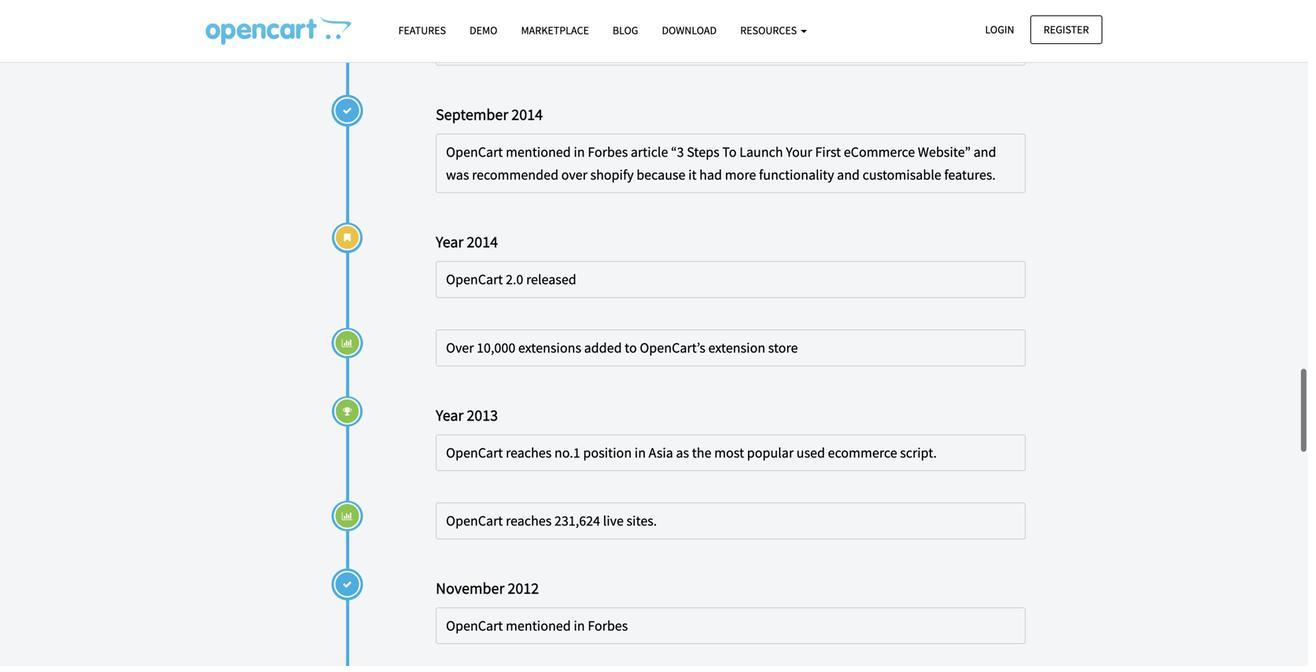 Task type: locate. For each thing, give the bounding box(es) containing it.
year
[[436, 232, 464, 252], [436, 405, 464, 425]]

2 forbes from the top
[[588, 617, 628, 635]]

year for year 2013
[[436, 405, 464, 425]]

opencart down the year 2014
[[446, 271, 503, 289]]

1 opencart from the top
[[446, 143, 503, 161]]

opencart - company image
[[206, 17, 351, 45]]

it
[[689, 166, 697, 184]]

2 mentioned from the top
[[506, 617, 571, 635]]

register
[[1044, 22, 1089, 37]]

1 horizontal spatial 2014
[[512, 105, 543, 124]]

year down was
[[436, 232, 464, 252]]

year left 2013
[[436, 405, 464, 425]]

mentioned for 2012
[[506, 617, 571, 635]]

1 vertical spatial reaches
[[506, 512, 552, 530]]

1 vertical spatial year
[[436, 405, 464, 425]]

shopify
[[591, 166, 634, 184]]

2014 right september
[[512, 105, 543, 124]]

0 vertical spatial mentioned
[[506, 143, 571, 161]]

2 opencart from the top
[[446, 271, 503, 289]]

2014 up opencart 2.0 released
[[467, 232, 498, 252]]

opencart up november
[[446, 512, 503, 530]]

forbes inside 'opencart mentioned in forbes article "3 steps to launch your first ecommerce website" and was recommended over shopify because it had more functionality and customisable features.'
[[588, 143, 628, 161]]

3 opencart from the top
[[446, 444, 503, 462]]

mentioned
[[506, 143, 571, 161], [506, 617, 571, 635]]

opencart down november
[[446, 617, 503, 635]]

the
[[692, 444, 712, 462]]

1 vertical spatial mentioned
[[506, 617, 571, 635]]

in
[[574, 143, 585, 161], [635, 444, 646, 462], [574, 617, 585, 635]]

download
[[662, 23, 717, 37]]

opencart for year 2014
[[446, 271, 503, 289]]

2 vertical spatial in
[[574, 617, 585, 635]]

opencart up was
[[446, 143, 503, 161]]

0 vertical spatial forbes
[[588, 143, 628, 161]]

september
[[436, 105, 509, 124]]

1 mentioned from the top
[[506, 143, 571, 161]]

november
[[436, 579, 505, 598]]

1 year from the top
[[436, 232, 464, 252]]

1 forbes from the top
[[588, 143, 628, 161]]

1 reaches from the top
[[506, 444, 552, 462]]

1 horizontal spatial and
[[974, 143, 997, 161]]

opencart mentioned in forbes article "3 steps to launch your first ecommerce website" and was recommended over shopify because it had more functionality and customisable features.
[[446, 143, 997, 184]]

1 vertical spatial and
[[837, 166, 860, 184]]

launch
[[740, 143, 783, 161]]

article
[[631, 143, 668, 161]]

as
[[676, 444, 689, 462]]

functionality
[[759, 166, 834, 184]]

opencart inside 'opencart mentioned in forbes article "3 steps to launch your first ecommerce website" and was recommended over shopify because it had more functionality and customisable features.'
[[446, 143, 503, 161]]

2 year from the top
[[436, 405, 464, 425]]

0 horizontal spatial and
[[837, 166, 860, 184]]

2014 for year 2014
[[467, 232, 498, 252]]

released
[[526, 271, 577, 289]]

mentioned for 2014
[[506, 143, 571, 161]]

0 vertical spatial year
[[436, 232, 464, 252]]

mentioned inside 'opencart mentioned in forbes article "3 steps to launch your first ecommerce website" and was recommended over shopify because it had more functionality and customisable features.'
[[506, 143, 571, 161]]

year for year 2014
[[436, 232, 464, 252]]

0 vertical spatial reaches
[[506, 444, 552, 462]]

"3
[[671, 143, 684, 161]]

to
[[723, 143, 737, 161]]

ecommerce
[[844, 143, 915, 161]]

and down first
[[837, 166, 860, 184]]

resources link
[[729, 17, 819, 44]]

opencart 2.0 released
[[446, 271, 577, 289]]

5 opencart from the top
[[446, 617, 503, 635]]

reaches
[[506, 444, 552, 462], [506, 512, 552, 530]]

0 vertical spatial in
[[574, 143, 585, 161]]

1 vertical spatial forbes
[[588, 617, 628, 635]]

september 2014
[[436, 105, 543, 124]]

2.0
[[506, 271, 524, 289]]

script.
[[900, 444, 937, 462]]

blog
[[613, 23, 638, 37]]

in inside 'opencart mentioned in forbes article "3 steps to launch your first ecommerce website" and was recommended over shopify because it had more functionality and customisable features.'
[[574, 143, 585, 161]]

mentioned up "recommended"
[[506, 143, 571, 161]]

more
[[725, 166, 756, 184]]

in for september 2014
[[574, 143, 585, 161]]

reaches left 231,624
[[506, 512, 552, 530]]

register link
[[1031, 15, 1103, 44]]

most
[[715, 444, 744, 462]]

opencart down year 2013
[[446, 444, 503, 462]]

2014
[[512, 105, 543, 124], [467, 232, 498, 252]]

live
[[603, 512, 624, 530]]

marketplace link
[[509, 17, 601, 44]]

opencart reaches 231,624 live sites.
[[446, 512, 657, 530]]

0 horizontal spatial 2014
[[467, 232, 498, 252]]

and up features.
[[974, 143, 997, 161]]

opencart
[[446, 143, 503, 161], [446, 271, 503, 289], [446, 444, 503, 462], [446, 512, 503, 530], [446, 617, 503, 635]]

was
[[446, 166, 469, 184]]

0 vertical spatial 2014
[[512, 105, 543, 124]]

reaches left no.1
[[506, 444, 552, 462]]

forbes
[[588, 143, 628, 161], [588, 617, 628, 635]]

opencart for year 2013
[[446, 444, 503, 462]]

login link
[[972, 15, 1028, 44]]

mentioned down 2012
[[506, 617, 571, 635]]

and
[[974, 143, 997, 161], [837, 166, 860, 184]]

2 reaches from the top
[[506, 512, 552, 530]]

website"
[[918, 143, 971, 161]]

download link
[[650, 17, 729, 44]]

reaches for no.1
[[506, 444, 552, 462]]

4 opencart from the top
[[446, 512, 503, 530]]

1 vertical spatial 2014
[[467, 232, 498, 252]]

to
[[625, 339, 637, 357]]

login
[[986, 22, 1015, 37]]

your
[[786, 143, 813, 161]]



Task type: describe. For each thing, give the bounding box(es) containing it.
position
[[583, 444, 632, 462]]

extensions
[[518, 339, 581, 357]]

no.1
[[555, 444, 580, 462]]

over
[[446, 339, 474, 357]]

first
[[815, 143, 841, 161]]

0 vertical spatial and
[[974, 143, 997, 161]]

opencart reaches no.1 position in asia as the most popular used ecommerce script.
[[446, 444, 937, 462]]

year 2013
[[436, 405, 498, 425]]

features
[[399, 23, 446, 37]]

popular
[[747, 444, 794, 462]]

resources
[[741, 23, 799, 37]]

features.
[[945, 166, 996, 184]]

opencart's
[[640, 339, 706, 357]]

231,624
[[555, 512, 600, 530]]

blog link
[[601, 17, 650, 44]]

ecommerce
[[828, 444, 898, 462]]

had
[[700, 166, 722, 184]]

extension
[[709, 339, 766, 357]]

opencart mentioned in forbes
[[446, 617, 628, 635]]

over
[[562, 166, 588, 184]]

2014 for september 2014
[[512, 105, 543, 124]]

opencart for september 2014
[[446, 143, 503, 161]]

10,000
[[477, 339, 516, 357]]

forbes for september 2014
[[588, 143, 628, 161]]

sites.
[[627, 512, 657, 530]]

year 2014
[[436, 232, 498, 252]]

steps
[[687, 143, 720, 161]]

customisable
[[863, 166, 942, 184]]

november 2012
[[436, 579, 539, 598]]

marketplace
[[521, 23, 589, 37]]

over 10,000 extensions added to opencart's extension store
[[446, 339, 798, 357]]

2013
[[467, 405, 498, 425]]

forbes for november 2012
[[588, 617, 628, 635]]

2012
[[508, 579, 539, 598]]

demo
[[470, 23, 498, 37]]

store
[[768, 339, 798, 357]]

features link
[[387, 17, 458, 44]]

1 vertical spatial in
[[635, 444, 646, 462]]

because
[[637, 166, 686, 184]]

reaches for 231,624
[[506, 512, 552, 530]]

recommended
[[472, 166, 559, 184]]

opencart for november 2012
[[446, 617, 503, 635]]

asia
[[649, 444, 673, 462]]

added
[[584, 339, 622, 357]]

demo link
[[458, 17, 509, 44]]

in for november 2012
[[574, 617, 585, 635]]

used
[[797, 444, 825, 462]]



Task type: vqa. For each thing, say whether or not it's contained in the screenshot.
right other
no



